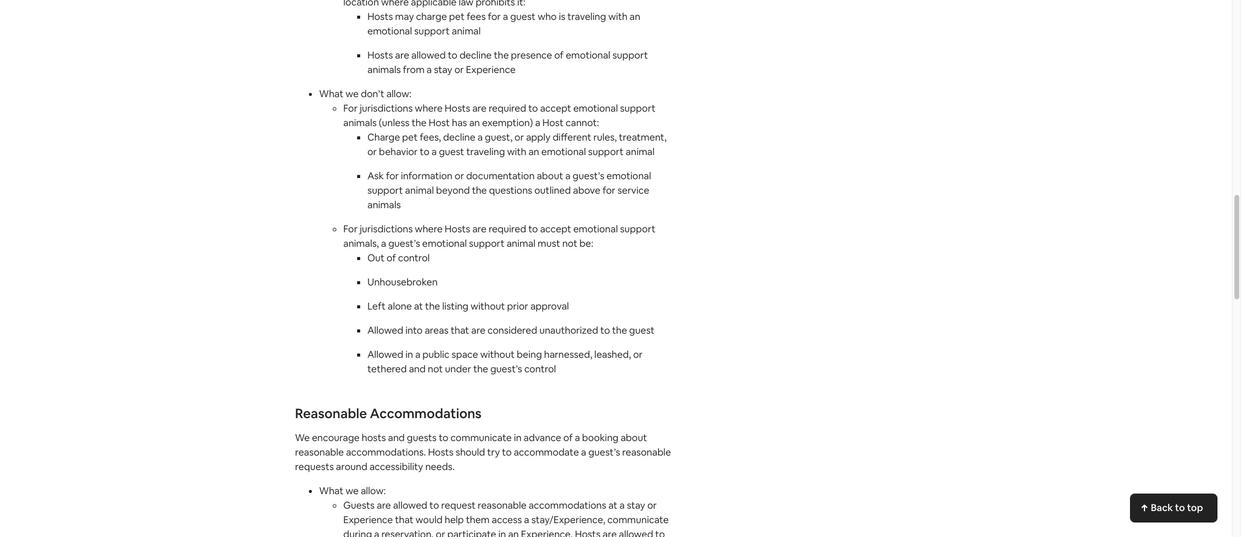 Task type: vqa. For each thing, say whether or not it's contained in the screenshot.
the on
no



Task type: locate. For each thing, give the bounding box(es) containing it.
allowed for allowed into areas that are considered unauthorized to the guest
[[368, 324, 404, 337]]

reasonable
[[295, 446, 344, 459], [623, 446, 671, 459], [478, 499, 527, 512]]

jurisdictions up (unless
[[360, 102, 413, 115]]

to right 'guests'
[[439, 432, 449, 444]]

for for for jurisdictions where hosts are required to accept emotional support animals (unless the host has an exemption) a host cannot:
[[343, 102, 358, 115]]

2 what from the top
[[319, 485, 344, 497]]

1 vertical spatial traveling
[[467, 145, 505, 158]]

animal down treatment,
[[626, 145, 655, 158]]

control
[[398, 252, 430, 264], [524, 363, 556, 375]]

traveling inside hosts may charge pet fees for a guest who is traveling with an emotional support animal
[[568, 10, 606, 23]]

where up fees,
[[415, 102, 443, 115]]

0 vertical spatial traveling
[[568, 10, 606, 23]]

booking
[[582, 432, 619, 444]]

0 vertical spatial for
[[488, 10, 501, 23]]

0 vertical spatial allow:
[[387, 88, 412, 100]]

a up out
[[381, 237, 386, 250]]

of inside hosts are allowed to decline the presence of emotional support animals from a stay or experience
[[555, 49, 564, 62]]

0 vertical spatial experience
[[466, 63, 516, 76]]

communicate
[[451, 432, 512, 444], [608, 514, 669, 526]]

about up 'outlined'
[[537, 170, 563, 182]]

a down booking
[[581, 446, 587, 459]]

are inside for jurisdictions where hosts are required to accept emotional support animals, a guest's emotional support animal must not be:
[[473, 223, 487, 235]]

2 jurisdictions from the top
[[360, 223, 413, 235]]

required down the "ask for information or documentation about a guest's emotional support animal beyond the questions outlined above for service animals" on the top
[[489, 223, 526, 235]]

and down the 'public'
[[409, 363, 426, 375]]

guest's up 'out of control'
[[389, 237, 420, 250]]

control up unhousebroken
[[398, 252, 430, 264]]

experience inside hosts are allowed to decline the presence of emotional support animals from a stay or experience
[[466, 63, 516, 76]]

communicate inside what we allow: guests are allowed to request reasonable accommodations at a stay or experience that would help them access a stay/experience, communicate during a reservation, or participate in an experience. hosts are allowed
[[608, 514, 669, 526]]

1 vertical spatial communicate
[[608, 514, 669, 526]]

a inside the "ask for information or documentation about a guest's emotional support animal beyond the questions outlined above for service animals"
[[566, 170, 571, 182]]

1 horizontal spatial pet
[[449, 10, 465, 23]]

are down left alone at the listing without prior approval
[[471, 324, 486, 337]]

guest's
[[573, 170, 605, 182], [389, 237, 420, 250], [491, 363, 522, 375], [589, 446, 620, 459]]

emotional inside the "ask for information or documentation about a guest's emotional support animal beyond the questions outlined above for service animals"
[[607, 170, 651, 182]]

2 horizontal spatial for
[[603, 184, 616, 197]]

of right 'advance'
[[564, 432, 573, 444]]

1 vertical spatial and
[[388, 432, 405, 444]]

1 vertical spatial stay
[[627, 499, 646, 512]]

1 jurisdictions from the top
[[360, 102, 413, 115]]

0 horizontal spatial allow:
[[361, 485, 386, 497]]

for
[[488, 10, 501, 23], [386, 170, 399, 182], [603, 184, 616, 197]]

an inside what we allow: guests are allowed to request reasonable accommodations at a stay or experience that would help them access a stay/experience, communicate during a reservation, or participate in an experience. hosts are allowed
[[508, 528, 519, 537]]

control inside the allowed in a public space without being harnessed, leashed, or tethered and not under the guest's control
[[524, 363, 556, 375]]

required inside for jurisdictions where hosts are required to accept emotional support animals, a guest's emotional support animal must not be:
[[489, 223, 526, 235]]

0 horizontal spatial traveling
[[467, 145, 505, 158]]

2 allowed from the top
[[368, 348, 404, 361]]

1 vertical spatial what
[[319, 485, 344, 497]]

hosts up has
[[445, 102, 470, 115]]

1 horizontal spatial experience
[[466, 63, 516, 76]]

1 horizontal spatial about
[[621, 432, 647, 444]]

required up exemption)
[[489, 102, 526, 115]]

a right accommodations at the left
[[620, 499, 625, 512]]

1 vertical spatial that
[[395, 514, 414, 526]]

to up leashed,
[[601, 324, 610, 337]]

accept inside for jurisdictions where hosts are required to accept emotional support animals (unless the host has an exemption) a host cannot:
[[540, 102, 571, 115]]

1 vertical spatial for
[[386, 170, 399, 182]]

of
[[555, 49, 564, 62], [387, 252, 396, 264], [564, 432, 573, 444]]

a inside for jurisdictions where hosts are required to accept emotional support animals (unless the host has an exemption) a host cannot:
[[535, 116, 541, 129]]

1 horizontal spatial with
[[609, 10, 628, 23]]

a inside hosts may charge pet fees for a guest who is traveling with an emotional support animal
[[503, 10, 508, 23]]

1 horizontal spatial traveling
[[568, 10, 606, 23]]

to
[[448, 49, 458, 62], [529, 102, 538, 115], [420, 145, 430, 158], [529, 223, 538, 235], [601, 324, 610, 337], [439, 432, 449, 444], [502, 446, 512, 459], [430, 499, 439, 512], [1176, 502, 1185, 514]]

0 vertical spatial guest
[[510, 10, 536, 23]]

control down the being
[[524, 363, 556, 375]]

accept
[[540, 102, 571, 115], [540, 223, 571, 235]]

a up apply
[[535, 116, 541, 129]]

support
[[414, 25, 450, 37], [613, 49, 648, 62], [620, 102, 656, 115], [588, 145, 624, 158], [368, 184, 403, 197], [620, 223, 656, 235], [469, 237, 505, 250]]

0 vertical spatial not
[[563, 237, 578, 250]]

for right fees at top left
[[488, 10, 501, 23]]

the down documentation at the left of the page
[[472, 184, 487, 197]]

prior
[[507, 300, 529, 313]]

are up from
[[395, 49, 409, 62]]

to up must
[[529, 223, 538, 235]]

0 horizontal spatial and
[[388, 432, 405, 444]]

animal down the information
[[405, 184, 434, 197]]

not down the 'public'
[[428, 363, 443, 375]]

0 horizontal spatial stay
[[434, 63, 453, 76]]

of right out
[[387, 252, 396, 264]]

considered
[[488, 324, 537, 337]]

decline inside charge pet fees, decline a guest, or apply different rules, treatment, or behavior to a guest traveling with an emotional support animal
[[443, 131, 476, 144]]

should
[[456, 446, 485, 459]]

where for emotional
[[415, 223, 443, 235]]

unauthorized
[[540, 324, 599, 337]]

reservation,
[[382, 528, 434, 537]]

0 vertical spatial at
[[414, 300, 423, 313]]

at right alone
[[414, 300, 423, 313]]

rules,
[[594, 131, 617, 144]]

allowed inside the allowed in a public space without being harnessed, leashed, or tethered and not under the guest's control
[[368, 348, 404, 361]]

about inside the we encourage hosts and guests to communicate in advance of a booking about reasonable accommodations. hosts should try to accommodate a guest's reasonable requests around accessibility needs.
[[621, 432, 647, 444]]

guest's down the being
[[491, 363, 522, 375]]

and
[[409, 363, 426, 375], [388, 432, 405, 444]]

into
[[406, 324, 423, 337]]

1 horizontal spatial communicate
[[608, 514, 669, 526]]

1 vertical spatial without
[[480, 348, 515, 361]]

behavior
[[379, 145, 418, 158]]

2 where from the top
[[415, 223, 443, 235]]

0 horizontal spatial not
[[428, 363, 443, 375]]

1 horizontal spatial that
[[451, 324, 469, 337]]

or
[[455, 63, 464, 76], [515, 131, 524, 144], [368, 145, 377, 158], [455, 170, 464, 182], [633, 348, 643, 361], [648, 499, 657, 512], [436, 528, 445, 537]]

about
[[537, 170, 563, 182], [621, 432, 647, 444]]

0 vertical spatial allowed
[[412, 49, 446, 62]]

in down into
[[406, 348, 413, 361]]

without down allowed into areas that are considered unauthorized to the guest
[[480, 348, 515, 361]]

0 horizontal spatial with
[[507, 145, 527, 158]]

1 vertical spatial animals
[[343, 116, 377, 129]]

1 horizontal spatial control
[[524, 363, 556, 375]]

1 vertical spatial allowed
[[368, 348, 404, 361]]

1 horizontal spatial at
[[609, 499, 618, 512]]

1 vertical spatial about
[[621, 432, 647, 444]]

1 vertical spatial jurisdictions
[[360, 223, 413, 235]]

2 host from the left
[[543, 116, 564, 129]]

are down the "ask for information or documentation about a guest's emotional support animal beyond the questions outlined above for service animals" on the top
[[473, 223, 487, 235]]

a right fees at top left
[[503, 10, 508, 23]]

are right guests on the bottom of the page
[[377, 499, 391, 512]]

for down what we don't allow:
[[343, 102, 358, 115]]

2 vertical spatial guest
[[629, 324, 655, 337]]

jurisdictions inside for jurisdictions where hosts are required to accept emotional support animals, a guest's emotional support animal must not be:
[[360, 223, 413, 235]]

guest down fees,
[[439, 145, 464, 158]]

1 horizontal spatial for
[[488, 10, 501, 23]]

traveling right 'is'
[[568, 10, 606, 23]]

1 for from the top
[[343, 102, 358, 115]]

emotional up cannot:
[[574, 102, 618, 115]]

1 where from the top
[[415, 102, 443, 115]]

to up would
[[430, 499, 439, 512]]

1 vertical spatial guest
[[439, 145, 464, 158]]

encourage
[[312, 432, 360, 444]]

pet left fees at top left
[[449, 10, 465, 23]]

2 accept from the top
[[540, 223, 571, 235]]

that inside what we allow: guests are allowed to request reasonable accommodations at a stay or experience that would help them access a stay/experience, communicate during a reservation, or participate in an experience. hosts are allowed
[[395, 514, 414, 526]]

0 vertical spatial pet
[[449, 10, 465, 23]]

documentation
[[466, 170, 535, 182]]

an inside charge pet fees, decline a guest, or apply different rules, treatment, or behavior to a guest traveling with an emotional support animal
[[529, 145, 539, 158]]

to left the top
[[1176, 502, 1185, 514]]

access
[[492, 514, 522, 526]]

pet inside hosts may charge pet fees for a guest who is traveling with an emotional support animal
[[449, 10, 465, 23]]

allowed into areas that are considered unauthorized to the guest
[[368, 324, 655, 337]]

host
[[429, 116, 450, 129], [543, 116, 564, 129]]

not inside the allowed in a public space without being harnessed, leashed, or tethered and not under the guest's control
[[428, 363, 443, 375]]

0 vertical spatial and
[[409, 363, 426, 375]]

or inside hosts are allowed to decline the presence of emotional support animals from a stay or experience
[[455, 63, 464, 76]]

experience
[[466, 63, 516, 76], [343, 514, 393, 526]]

not
[[563, 237, 578, 250], [428, 363, 443, 375]]

2 horizontal spatial in
[[514, 432, 522, 444]]

0 vertical spatial animals
[[368, 63, 401, 76]]

1 vertical spatial we
[[346, 485, 359, 497]]

1 vertical spatial control
[[524, 363, 556, 375]]

presence
[[511, 49, 552, 62]]

that up reservation,
[[395, 514, 414, 526]]

to inside charge pet fees, decline a guest, or apply different rules, treatment, or behavior to a guest traveling with an emotional support animal
[[420, 145, 430, 158]]

animals inside hosts are allowed to decline the presence of emotional support animals from a stay or experience
[[368, 63, 401, 76]]

are inside hosts are allowed to decline the presence of emotional support animals from a stay or experience
[[395, 49, 409, 62]]

stay
[[434, 63, 453, 76], [627, 499, 646, 512]]

accommodations
[[529, 499, 607, 512]]

in left 'advance'
[[514, 432, 522, 444]]

1 what from the top
[[319, 88, 344, 100]]

pet
[[449, 10, 465, 23], [402, 131, 418, 144]]

allow:
[[387, 88, 412, 100], [361, 485, 386, 497]]

guest left who
[[510, 10, 536, 23]]

allowed inside hosts are allowed to decline the presence of emotional support animals from a stay or experience
[[412, 49, 446, 62]]

hosts up don't
[[368, 49, 393, 62]]

where inside for jurisdictions where hosts are required to accept emotional support animals (unless the host has an exemption) a host cannot:
[[415, 102, 443, 115]]

0 vertical spatial with
[[609, 10, 628, 23]]

top
[[1188, 502, 1204, 514]]

experience down "presence"
[[466, 63, 516, 76]]

where inside for jurisdictions where hosts are required to accept emotional support animals, a guest's emotional support animal must not be:
[[415, 223, 443, 235]]

we left don't
[[346, 88, 359, 100]]

0 vertical spatial communicate
[[451, 432, 512, 444]]

hosts
[[368, 10, 393, 23], [368, 49, 393, 62], [445, 102, 470, 115], [445, 223, 470, 235], [428, 446, 454, 459], [575, 528, 601, 537]]

for up animals,
[[343, 223, 358, 235]]

with down guest,
[[507, 145, 527, 158]]

pet up the behavior
[[402, 131, 418, 144]]

2 horizontal spatial guest
[[629, 324, 655, 337]]

0 vertical spatial of
[[555, 49, 564, 62]]

0 vertical spatial stay
[[434, 63, 453, 76]]

hosts left may at the left top of the page
[[368, 10, 393, 23]]

1 horizontal spatial guest
[[510, 10, 536, 23]]

accommodate
[[514, 446, 579, 459]]

not left the be: at the top
[[563, 237, 578, 250]]

2 we from the top
[[346, 485, 359, 497]]

stay inside what we allow: guests are allowed to request reasonable accommodations at a stay or experience that would help them access a stay/experience, communicate during a reservation, or participate in an experience. hosts are allowed
[[627, 499, 646, 512]]

or inside the allowed in a public space without being harnessed, leashed, or tethered and not under the guest's control
[[633, 348, 643, 361]]

exemption)
[[482, 116, 533, 129]]

1 vertical spatial in
[[514, 432, 522, 444]]

guest
[[510, 10, 536, 23], [439, 145, 464, 158], [629, 324, 655, 337]]

accept inside for jurisdictions where hosts are required to accept emotional support animals, a guest's emotional support animal must not be:
[[540, 223, 571, 235]]

1 vertical spatial allowed
[[393, 499, 428, 512]]

traveling down guest,
[[467, 145, 505, 158]]

accommodations
[[370, 405, 482, 422]]

for right above
[[603, 184, 616, 197]]

1 vertical spatial pet
[[402, 131, 418, 144]]

animal left must
[[507, 237, 536, 250]]

traveling
[[568, 10, 606, 23], [467, 145, 505, 158]]

host up apply
[[543, 116, 564, 129]]

0 vertical spatial we
[[346, 88, 359, 100]]

1 horizontal spatial and
[[409, 363, 426, 375]]

at right accommodations at the left
[[609, 499, 618, 512]]

are inside for jurisdictions where hosts are required to accept emotional support animals (unless the host has an exemption) a host cannot:
[[473, 102, 487, 115]]

about inside the "ask for information or documentation about a guest's emotional support animal beyond the questions outlined above for service animals"
[[537, 170, 563, 182]]

are for what we allow: guests are allowed to request reasonable accommodations at a stay or experience that would help them access a stay/experience, communicate during a reservation, or participate in an experience. hosts are allowed 
[[377, 499, 391, 512]]

that right areas
[[451, 324, 469, 337]]

an
[[630, 10, 641, 23], [469, 116, 480, 129], [529, 145, 539, 158], [508, 528, 519, 537]]

we encourage hosts and guests to communicate in advance of a booking about reasonable accommodations. hosts should try to accommodate a guest's reasonable requests around accessibility needs.
[[295, 432, 671, 473]]

emotional inside for jurisdictions where hosts are required to accept emotional support animals (unless the host has an exemption) a host cannot:
[[574, 102, 618, 115]]

are up exemption)
[[473, 102, 487, 115]]

for inside for jurisdictions where hosts are required to accept emotional support animals, a guest's emotional support animal must not be:
[[343, 223, 358, 235]]

space
[[452, 348, 478, 361]]

0 horizontal spatial host
[[429, 116, 450, 129]]

reasonable
[[295, 405, 367, 422]]

2 required from the top
[[489, 223, 526, 235]]

decline down fees at top left
[[460, 49, 492, 62]]

not inside for jurisdictions where hosts are required to accept emotional support animals, a guest's emotional support animal must not be:
[[563, 237, 578, 250]]

allowed in a public space without being harnessed, leashed, or tethered and not under the guest's control
[[368, 348, 643, 375]]

animal
[[452, 25, 481, 37], [626, 145, 655, 158], [405, 184, 434, 197], [507, 237, 536, 250]]

1 required from the top
[[489, 102, 526, 115]]

animal inside hosts may charge pet fees for a guest who is traveling with an emotional support animal
[[452, 25, 481, 37]]

out of control
[[368, 252, 430, 264]]

for right ask
[[386, 170, 399, 182]]

of right "presence"
[[555, 49, 564, 62]]

the up fees,
[[412, 116, 427, 129]]

1 we from the top
[[346, 88, 359, 100]]

and up "accommodations."
[[388, 432, 405, 444]]

with
[[609, 10, 628, 23], [507, 145, 527, 158]]

1 vertical spatial allow:
[[361, 485, 386, 497]]

0 horizontal spatial about
[[537, 170, 563, 182]]

are
[[395, 49, 409, 62], [473, 102, 487, 115], [473, 223, 487, 235], [471, 324, 486, 337], [377, 499, 391, 512], [603, 528, 617, 537]]

allow: right don't
[[387, 88, 412, 100]]

decline down has
[[443, 131, 476, 144]]

allowed for allowed in a public space without being harnessed, leashed, or tethered and not under the guest's control
[[368, 348, 404, 361]]

animals up charge
[[343, 116, 377, 129]]

emotional
[[368, 25, 412, 37], [566, 49, 611, 62], [574, 102, 618, 115], [542, 145, 586, 158], [607, 170, 651, 182], [574, 223, 618, 235], [422, 237, 467, 250]]

at
[[414, 300, 423, 313], [609, 499, 618, 512]]

cannot:
[[566, 116, 599, 129]]

for inside for jurisdictions where hosts are required to accept emotional support animals (unless the host has an exemption) a host cannot:
[[343, 102, 358, 115]]

the inside hosts are allowed to decline the presence of emotional support animals from a stay or experience
[[494, 49, 509, 62]]

guest's down booking
[[589, 446, 620, 459]]

without for listing
[[471, 300, 505, 313]]

emotional inside hosts are allowed to decline the presence of emotional support animals from a stay or experience
[[566, 49, 611, 62]]

1 vertical spatial with
[[507, 145, 527, 158]]

1 vertical spatial decline
[[443, 131, 476, 144]]

2 vertical spatial allowed
[[619, 528, 653, 537]]

support inside for jurisdictions where hosts are required to accept emotional support animals (unless the host has an exemption) a host cannot:
[[620, 102, 656, 115]]

1 vertical spatial at
[[609, 499, 618, 512]]

outlined
[[535, 184, 571, 197]]

2 for from the top
[[343, 223, 358, 235]]

accept up must
[[540, 223, 571, 235]]

animals up don't
[[368, 63, 401, 76]]

2 vertical spatial animals
[[368, 199, 401, 211]]

a up 'outlined'
[[566, 170, 571, 182]]

what for what we allow: guests are allowed to request reasonable accommodations at a stay or experience that would help them access a stay/experience, communicate during a reservation, or participate in an experience. hosts are allowed 
[[319, 485, 344, 497]]

emotional inside hosts may charge pet fees for a guest who is traveling with an emotional support animal
[[368, 25, 412, 37]]

without inside the allowed in a public space without being harnessed, leashed, or tethered and not under the guest's control
[[480, 348, 515, 361]]

the left "presence"
[[494, 49, 509, 62]]

0 horizontal spatial communicate
[[451, 432, 512, 444]]

without
[[471, 300, 505, 313], [480, 348, 515, 361]]

a right from
[[427, 63, 432, 76]]

jurisdictions inside for jurisdictions where hosts are required to accept emotional support animals (unless the host has an exemption) a host cannot:
[[360, 102, 413, 115]]

with inside hosts may charge pet fees for a guest who is traveling with an emotional support animal
[[609, 10, 628, 23]]

guests
[[407, 432, 437, 444]]

requests
[[295, 461, 334, 473]]

0 horizontal spatial reasonable
[[295, 446, 344, 459]]

hosts may charge pet fees for a guest who is traveling with an emotional support animal
[[368, 10, 641, 37]]

allow: up guests on the bottom of the page
[[361, 485, 386, 497]]

in inside what we allow: guests are allowed to request reasonable accommodations at a stay or experience that would help them access a stay/experience, communicate during a reservation, or participate in an experience. hosts are allowed
[[499, 528, 506, 537]]

a
[[503, 10, 508, 23], [427, 63, 432, 76], [535, 116, 541, 129], [478, 131, 483, 144], [432, 145, 437, 158], [566, 170, 571, 182], [381, 237, 386, 250], [415, 348, 421, 361], [575, 432, 580, 444], [581, 446, 587, 459], [620, 499, 625, 512], [524, 514, 529, 526], [374, 528, 379, 537]]

0 horizontal spatial pet
[[402, 131, 418, 144]]

1 horizontal spatial reasonable
[[478, 499, 527, 512]]

allowed down left at bottom
[[368, 324, 404, 337]]

0 horizontal spatial experience
[[343, 514, 393, 526]]

experience.
[[521, 528, 573, 537]]

0 vertical spatial for
[[343, 102, 358, 115]]

in
[[406, 348, 413, 361], [514, 432, 522, 444], [499, 528, 506, 537]]

1 vertical spatial experience
[[343, 514, 393, 526]]

0 vertical spatial about
[[537, 170, 563, 182]]

1 horizontal spatial host
[[543, 116, 564, 129]]

with right 'is'
[[609, 10, 628, 23]]

1 horizontal spatial stay
[[627, 499, 646, 512]]

0 vertical spatial required
[[489, 102, 526, 115]]

0 vertical spatial where
[[415, 102, 443, 115]]

2 vertical spatial of
[[564, 432, 573, 444]]

to inside 'back to top' button
[[1176, 502, 1185, 514]]

support inside hosts may charge pet fees for a guest who is traveling with an emotional support animal
[[414, 25, 450, 37]]

0 horizontal spatial that
[[395, 514, 414, 526]]

1 allowed from the top
[[368, 324, 404, 337]]

emotional down different at the left top of page
[[542, 145, 586, 158]]

1 vertical spatial accept
[[540, 223, 571, 235]]

emotional up service
[[607, 170, 651, 182]]

emotional down may at the left top of the page
[[368, 25, 412, 37]]

what down requests
[[319, 485, 344, 497]]

0 vertical spatial without
[[471, 300, 505, 313]]

guest up leashed,
[[629, 324, 655, 337]]

are for for jurisdictions where hosts are required to accept emotional support animals, a guest's emotional support animal must not be:
[[473, 223, 487, 235]]

above
[[573, 184, 601, 197]]

0 vertical spatial what
[[319, 88, 344, 100]]

guests
[[343, 499, 375, 512]]

in down access
[[499, 528, 506, 537]]

required inside for jurisdictions where hosts are required to accept emotional support animals (unless the host has an exemption) a host cannot:
[[489, 102, 526, 115]]

1 horizontal spatial not
[[563, 237, 578, 250]]

of inside the we encourage hosts and guests to communicate in advance of a booking about reasonable accommodations. hosts should try to accommodate a guest's reasonable requests around accessibility needs.
[[564, 432, 573, 444]]

guest's inside the allowed in a public space without being harnessed, leashed, or tethered and not under the guest's control
[[491, 363, 522, 375]]

pet inside charge pet fees, decline a guest, or apply different rules, treatment, or behavior to a guest traveling with an emotional support animal
[[402, 131, 418, 144]]

1 vertical spatial required
[[489, 223, 526, 235]]

allowed up tethered
[[368, 348, 404, 361]]

1 horizontal spatial in
[[499, 528, 506, 537]]

guest's inside for jurisdictions where hosts are required to accept emotional support animals, a guest's emotional support animal must not be:
[[389, 237, 420, 250]]

0 vertical spatial decline
[[460, 49, 492, 62]]

0 horizontal spatial in
[[406, 348, 413, 361]]

leashed,
[[595, 348, 631, 361]]

emotional right "presence"
[[566, 49, 611, 62]]

0 vertical spatial accept
[[540, 102, 571, 115]]

what inside what we allow: guests are allowed to request reasonable accommodations at a stay or experience that would help them access a stay/experience, communicate during a reservation, or participate in an experience. hosts are allowed
[[319, 485, 344, 497]]

where for host
[[415, 102, 443, 115]]

guest's up above
[[573, 170, 605, 182]]

accept up cannot:
[[540, 102, 571, 115]]

without left prior
[[471, 300, 505, 313]]

0 horizontal spatial control
[[398, 252, 430, 264]]

to down hosts may charge pet fees for a guest who is traveling with an emotional support animal
[[448, 49, 458, 62]]

2 vertical spatial in
[[499, 528, 506, 537]]

we up guests on the bottom of the page
[[346, 485, 359, 497]]

0 vertical spatial control
[[398, 252, 430, 264]]

to right try
[[502, 446, 512, 459]]

animals inside for jurisdictions where hosts are required to accept emotional support animals (unless the host has an exemption) a host cannot:
[[343, 116, 377, 129]]

being
[[517, 348, 542, 361]]

information
[[401, 170, 453, 182]]

without for space
[[480, 348, 515, 361]]

guest's inside the we encourage hosts and guests to communicate in advance of a booking about reasonable accommodations. hosts should try to accommodate a guest's reasonable requests around accessibility needs.
[[589, 446, 620, 459]]

hosts down beyond on the top of the page
[[445, 223, 470, 235]]

1 vertical spatial where
[[415, 223, 443, 235]]

host up fees,
[[429, 116, 450, 129]]

0 vertical spatial in
[[406, 348, 413, 361]]

0 horizontal spatial guest
[[439, 145, 464, 158]]

1 accept from the top
[[540, 102, 571, 115]]

a left the 'public'
[[415, 348, 421, 361]]

guest,
[[485, 131, 513, 144]]

0 vertical spatial that
[[451, 324, 469, 337]]

animals down ask
[[368, 199, 401, 211]]



Task type: describe. For each thing, give the bounding box(es) containing it.
back to top
[[1151, 502, 1204, 514]]

guest inside hosts may charge pet fees for a guest who is traveling with an emotional support animal
[[510, 10, 536, 23]]

(unless
[[379, 116, 410, 129]]

for jurisdictions where hosts are required to accept emotional support animals, a guest's emotional support animal must not be:
[[343, 223, 656, 250]]

apply
[[526, 131, 551, 144]]

guest's inside the "ask for information or documentation about a guest's emotional support animal beyond the questions outlined above for service animals"
[[573, 170, 605, 182]]

the up leashed,
[[612, 324, 627, 337]]

alone
[[388, 300, 412, 313]]

fees
[[467, 10, 486, 23]]

a down fees,
[[432, 145, 437, 158]]

must
[[538, 237, 560, 250]]

we for don't
[[346, 88, 359, 100]]

approval
[[531, 300, 569, 313]]

emotional up the be: at the top
[[574, 223, 618, 235]]

stay inside hosts are allowed to decline the presence of emotional support animals from a stay or experience
[[434, 63, 453, 76]]

left
[[368, 300, 386, 313]]

we
[[295, 432, 310, 444]]

hosts are allowed to decline the presence of emotional support animals from a stay or experience
[[368, 49, 648, 76]]

the left listing in the left of the page
[[425, 300, 440, 313]]

emotional up 'out of control'
[[422, 237, 467, 250]]

to inside hosts are allowed to decline the presence of emotional support animals from a stay or experience
[[448, 49, 458, 62]]

request
[[441, 499, 476, 512]]

hosts inside the we encourage hosts and guests to communicate in advance of a booking about reasonable accommodations. hosts should try to accommodate a guest's reasonable requests around accessibility needs.
[[428, 446, 454, 459]]

unhousebroken
[[368, 276, 438, 289]]

who
[[538, 10, 557, 23]]

guest inside charge pet fees, decline a guest, or apply different rules, treatment, or behavior to a guest traveling with an emotional support animal
[[439, 145, 464, 158]]

experience inside what we allow: guests are allowed to request reasonable accommodations at a stay or experience that would help them access a stay/experience, communicate during a reservation, or participate in an experience. hosts are allowed
[[343, 514, 393, 526]]

may
[[395, 10, 414, 23]]

the inside the allowed in a public space without being harnessed, leashed, or tethered and not under the guest's control
[[473, 363, 488, 375]]

charge pet fees, decline a guest, or apply different rules, treatment, or behavior to a guest traveling with an emotional support animal
[[368, 131, 667, 158]]

is
[[559, 10, 566, 23]]

animal inside charge pet fees, decline a guest, or apply different rules, treatment, or behavior to a guest traveling with an emotional support animal
[[626, 145, 655, 158]]

decline inside hosts are allowed to decline the presence of emotional support animals from a stay or experience
[[460, 49, 492, 62]]

fees,
[[420, 131, 441, 144]]

beyond
[[436, 184, 470, 197]]

them
[[466, 514, 490, 526]]

required for animal
[[489, 223, 526, 235]]

tethered
[[368, 363, 407, 375]]

treatment,
[[619, 131, 667, 144]]

emotional inside charge pet fees, decline a guest, or apply different rules, treatment, or behavior to a guest traveling with an emotional support animal
[[542, 145, 586, 158]]

1 horizontal spatial allow:
[[387, 88, 412, 100]]

are for for jurisdictions where hosts are required to accept emotional support animals (unless the host has an exemption) a host cannot:
[[473, 102, 487, 115]]

for inside hosts may charge pet fees for a guest who is traveling with an emotional support animal
[[488, 10, 501, 23]]

out
[[368, 252, 385, 264]]

has
[[452, 116, 467, 129]]

at inside what we allow: guests are allowed to request reasonable accommodations at a stay or experience that would help them access a stay/experience, communicate during a reservation, or participate in an experience. hosts are allowed
[[609, 499, 618, 512]]

0 horizontal spatial for
[[386, 170, 399, 182]]

an inside hosts may charge pet fees for a guest who is traveling with an emotional support animal
[[630, 10, 641, 23]]

ask for information or documentation about a guest's emotional support animal beyond the questions outlined above for service animals
[[368, 170, 651, 211]]

animal inside for jurisdictions where hosts are required to accept emotional support animals, a guest's emotional support animal must not be:
[[507, 237, 536, 250]]

an inside for jurisdictions where hosts are required to accept emotional support animals (unless the host has an exemption) a host cannot:
[[469, 116, 480, 129]]

reasonable inside what we allow: guests are allowed to request reasonable accommodations at a stay or experience that would help them access a stay/experience, communicate during a reservation, or participate in an experience. hosts are allowed
[[478, 499, 527, 512]]

different
[[553, 131, 592, 144]]

required for an
[[489, 102, 526, 115]]

areas
[[425, 324, 449, 337]]

help
[[445, 514, 464, 526]]

2 vertical spatial for
[[603, 184, 616, 197]]

listing
[[442, 300, 469, 313]]

around
[[336, 461, 368, 473]]

communicate inside the we encourage hosts and guests to communicate in advance of a booking about reasonable accommodations. hosts should try to accommodate a guest's reasonable requests around accessibility needs.
[[451, 432, 512, 444]]

ask
[[368, 170, 384, 182]]

are for allowed into areas that are considered unauthorized to the guest
[[471, 324, 486, 337]]

traveling inside charge pet fees, decline a guest, or apply different rules, treatment, or behavior to a guest traveling with an emotional support animal
[[467, 145, 505, 158]]

allow: inside what we allow: guests are allowed to request reasonable accommodations at a stay or experience that would help them access a stay/experience, communicate during a reservation, or participate in an experience. hosts are allowed
[[361, 485, 386, 497]]

animals for hosts
[[368, 63, 401, 76]]

be:
[[580, 237, 594, 250]]

service
[[618, 184, 650, 197]]

a left booking
[[575, 432, 580, 444]]

hosts inside for jurisdictions where hosts are required to accept emotional support animals (unless the host has an exemption) a host cannot:
[[445, 102, 470, 115]]

during
[[343, 528, 372, 537]]

0 horizontal spatial at
[[414, 300, 423, 313]]

2 horizontal spatial reasonable
[[623, 446, 671, 459]]

the inside the "ask for information or documentation about a guest's emotional support animal beyond the questions outlined above for service animals"
[[472, 184, 487, 197]]

what we allow: guests are allowed to request reasonable accommodations at a stay or experience that would help them access a stay/experience, communicate during a reservation, or participate in an experience. hosts are allowed 
[[319, 485, 669, 537]]

reasonable accommodations
[[295, 405, 482, 422]]

accept for not
[[540, 223, 571, 235]]

in inside the we encourage hosts and guests to communicate in advance of a booking about reasonable accommodations. hosts should try to accommodate a guest's reasonable requests around accessibility needs.
[[514, 432, 522, 444]]

accommodations.
[[346, 446, 426, 459]]

support inside hosts are allowed to decline the presence of emotional support animals from a stay or experience
[[613, 49, 648, 62]]

and inside the allowed in a public space without being harnessed, leashed, or tethered and not under the guest's control
[[409, 363, 426, 375]]

participate
[[448, 528, 496, 537]]

to inside for jurisdictions where hosts are required to accept emotional support animals, a guest's emotional support animal must not be:
[[529, 223, 538, 235]]

under
[[445, 363, 471, 375]]

stay/experience,
[[532, 514, 606, 526]]

a right "during"
[[374, 528, 379, 537]]

support inside charge pet fees, decline a guest, or apply different rules, treatment, or behavior to a guest traveling with an emotional support animal
[[588, 145, 624, 158]]

accessibility
[[370, 461, 423, 473]]

charge
[[416, 10, 447, 23]]

needs.
[[425, 461, 455, 473]]

harnessed,
[[544, 348, 593, 361]]

left alone at the listing without prior approval
[[368, 300, 569, 313]]

for for for jurisdictions where hosts are required to accept emotional support animals, a guest's emotional support animal must not be:
[[343, 223, 358, 235]]

a right access
[[524, 514, 529, 526]]

in inside the allowed in a public space without being harnessed, leashed, or tethered and not under the guest's control
[[406, 348, 413, 361]]

a left guest,
[[478, 131, 483, 144]]

advance
[[524, 432, 561, 444]]

the inside for jurisdictions where hosts are required to accept emotional support animals (unless the host has an exemption) a host cannot:
[[412, 116, 427, 129]]

jurisdictions for (unless
[[360, 102, 413, 115]]

accept for a
[[540, 102, 571, 115]]

hosts inside hosts may charge pet fees for a guest who is traveling with an emotional support animal
[[368, 10, 393, 23]]

to inside what we allow: guests are allowed to request reasonable accommodations at a stay or experience that would help them access a stay/experience, communicate during a reservation, or participate in an experience. hosts are allowed
[[430, 499, 439, 512]]

a inside hosts are allowed to decline the presence of emotional support animals from a stay or experience
[[427, 63, 432, 76]]

hosts inside hosts are allowed to decline the presence of emotional support animals from a stay or experience
[[368, 49, 393, 62]]

charge
[[368, 131, 400, 144]]

are down stay/experience,
[[603, 528, 617, 537]]

animal inside the "ask for information or documentation about a guest's emotional support animal beyond the questions outlined above for service animals"
[[405, 184, 434, 197]]

1 host from the left
[[429, 116, 450, 129]]

hosts
[[362, 432, 386, 444]]

what for what we don't allow:
[[319, 88, 344, 100]]

from
[[403, 63, 425, 76]]

or inside the "ask for information or documentation about a guest's emotional support animal beyond the questions outlined above for service animals"
[[455, 170, 464, 182]]

don't
[[361, 88, 384, 100]]

a inside the allowed in a public space without being harnessed, leashed, or tethered and not under the guest's control
[[415, 348, 421, 361]]

back
[[1151, 502, 1173, 514]]

animals for for
[[343, 116, 377, 129]]

1 vertical spatial of
[[387, 252, 396, 264]]

hosts inside for jurisdictions where hosts are required to accept emotional support animals, a guest's emotional support animal must not be:
[[445, 223, 470, 235]]

would
[[416, 514, 443, 526]]

with inside charge pet fees, decline a guest, or apply different rules, treatment, or behavior to a guest traveling with an emotional support animal
[[507, 145, 527, 158]]

for jurisdictions where hosts are required to accept emotional support animals (unless the host has an exemption) a host cannot:
[[343, 102, 656, 129]]

public
[[423, 348, 450, 361]]

we for allow:
[[346, 485, 359, 497]]

questions
[[489, 184, 533, 197]]

animals,
[[343, 237, 379, 250]]

what we don't allow:
[[319, 88, 412, 100]]

and inside the we encourage hosts and guests to communicate in advance of a booking about reasonable accommodations. hosts should try to accommodate a guest's reasonable requests around accessibility needs.
[[388, 432, 405, 444]]

to inside for jurisdictions where hosts are required to accept emotional support animals (unless the host has an exemption) a host cannot:
[[529, 102, 538, 115]]

a inside for jurisdictions where hosts are required to accept emotional support animals, a guest's emotional support animal must not be:
[[381, 237, 386, 250]]

jurisdictions for a
[[360, 223, 413, 235]]

hosts inside what we allow: guests are allowed to request reasonable accommodations at a stay or experience that would help them access a stay/experience, communicate during a reservation, or participate in an experience. hosts are allowed
[[575, 528, 601, 537]]

try
[[487, 446, 500, 459]]

animals inside the "ask for information or documentation about a guest's emotional support animal beyond the questions outlined above for service animals"
[[368, 199, 401, 211]]

back to top button
[[1131, 494, 1218, 523]]

support inside the "ask for information or documentation about a guest's emotional support animal beyond the questions outlined above for service animals"
[[368, 184, 403, 197]]



